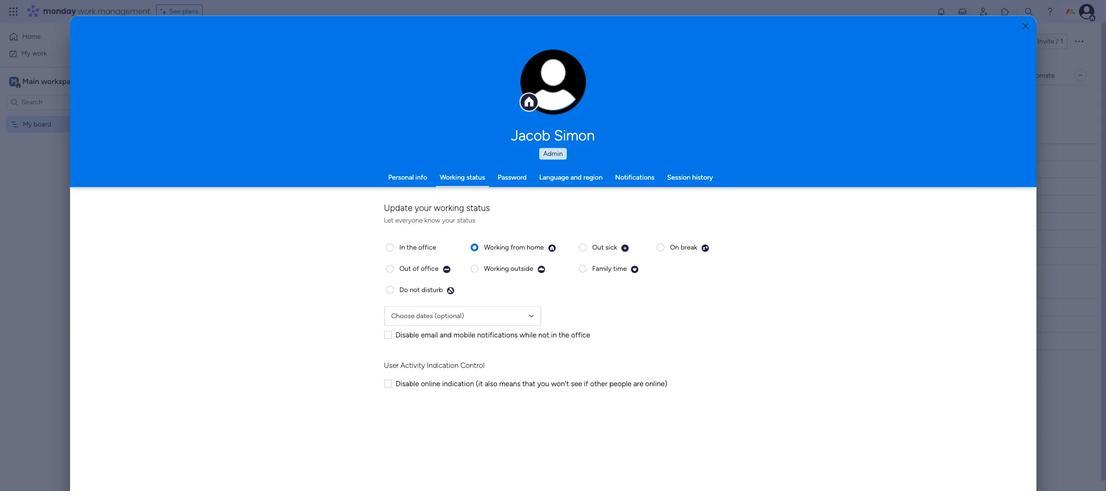 Task type: describe. For each thing, give the bounding box(es) containing it.
password link
[[498, 173, 527, 181]]

on break
[[670, 243, 698, 252]]

1 vertical spatial your
[[442, 216, 455, 224]]

board
[[34, 120, 51, 128]]

notifications
[[615, 173, 655, 181]]

nov 18
[[476, 201, 495, 208]]

my work button
[[6, 46, 104, 61]]

see plans
[[169, 7, 198, 15]]

due
[[470, 303, 483, 311]]

jacob simon button
[[420, 127, 686, 144]]

change profile picture button
[[521, 49, 586, 115]]

1 horizontal spatial not
[[539, 331, 550, 340]]

main workspace
[[22, 77, 79, 86]]

preview image for out sick
[[621, 244, 629, 253]]

automate
[[1025, 71, 1055, 80]]

0 horizontal spatial not
[[410, 286, 420, 294]]

disable for disable online indication (it also means that you won't see if other people are online)
[[396, 380, 419, 388]]

online)
[[646, 380, 668, 388]]

monday work management
[[43, 6, 150, 17]]

choose dates (optional)
[[391, 312, 464, 320]]

0 vertical spatial status
[[467, 173, 485, 181]]

activity
[[401, 361, 425, 370]]

know
[[425, 216, 441, 224]]

workspace
[[41, 77, 79, 86]]

in
[[551, 331, 557, 340]]

home
[[22, 32, 41, 41]]

office for in the office
[[419, 243, 436, 252]]

jacob
[[511, 127, 551, 144]]

notifications
[[477, 331, 518, 340]]

see plans button
[[156, 4, 203, 19]]

from
[[511, 243, 525, 252]]

nov 17
[[476, 183, 495, 191]]

disable online indication (it also means that you won't see if other people are online)
[[396, 380, 668, 388]]

1 inside invite / 1 button
[[1061, 37, 1064, 45]]

1 vertical spatial status
[[466, 203, 490, 213]]

working status link
[[440, 173, 485, 181]]

17
[[489, 183, 495, 191]]

nov 19
[[476, 218, 495, 226]]

are
[[634, 380, 644, 388]]

working status
[[440, 173, 485, 181]]

workspace selection element
[[9, 76, 81, 88]]

stuck
[[409, 218, 427, 226]]

out of office
[[400, 265, 439, 273]]

also
[[485, 380, 498, 388]]

jacob simon image
[[1080, 4, 1095, 19]]

simon
[[554, 127, 595, 144]]

Status field
[[406, 302, 430, 313]]

dates
[[416, 312, 433, 320]]

change
[[533, 87, 555, 95]]

personal info link
[[388, 173, 427, 181]]

user
[[384, 361, 399, 370]]

nov for nov 17
[[476, 183, 488, 191]]

work for monday
[[78, 6, 96, 17]]

due date
[[470, 303, 498, 311]]

see
[[571, 380, 582, 388]]

preview image for family time
[[631, 266, 639, 274]]

workspace image
[[9, 76, 19, 87]]

won't
[[551, 380, 569, 388]]

disable email and mobile notifications while not in the office
[[396, 331, 591, 340]]

in
[[400, 243, 405, 252]]

update
[[384, 203, 413, 213]]

select product image
[[9, 7, 18, 16]]

plans
[[182, 7, 198, 15]]

session
[[667, 173, 691, 181]]

done
[[410, 200, 426, 208]]

inbox image
[[958, 7, 968, 16]]

0 horizontal spatial 1
[[206, 183, 209, 191]]

invite
[[1038, 37, 1055, 45]]

v2 done deadline image
[[454, 200, 462, 209]]

you
[[538, 380, 550, 388]]

email
[[421, 331, 438, 340]]

control
[[461, 361, 485, 370]]

disturb
[[422, 286, 443, 294]]

work for my
[[32, 49, 47, 57]]

personal
[[388, 173, 414, 181]]

session history
[[667, 173, 713, 181]]

on
[[670, 243, 679, 252]]

profile
[[556, 87, 574, 95]]

Search in workspace field
[[20, 97, 81, 108]]

break
[[681, 243, 698, 252]]

main
[[22, 77, 39, 86]]

nov for nov 18
[[476, 201, 487, 208]]

family time
[[592, 265, 627, 273]]

2 vertical spatial status
[[457, 216, 476, 224]]



Task type: locate. For each thing, give the bounding box(es) containing it.
working
[[440, 173, 465, 181], [398, 183, 423, 191], [484, 243, 509, 252], [484, 265, 509, 273]]

1 right "project"
[[206, 183, 209, 191]]

if
[[584, 380, 589, 388]]

means
[[499, 380, 521, 388]]

outside
[[511, 265, 534, 273]]

work right monday
[[78, 6, 96, 17]]

working for working status
[[440, 173, 465, 181]]

my for my work
[[21, 49, 31, 57]]

working outside
[[484, 265, 534, 273]]

disable down choose
[[396, 331, 419, 340]]

the
[[407, 243, 417, 252], [559, 331, 570, 340]]

m
[[11, 77, 17, 85]]

info
[[416, 173, 427, 181]]

and right email
[[440, 331, 452, 340]]

(optional)
[[435, 312, 464, 320]]

out
[[592, 243, 604, 252], [400, 265, 411, 273]]

preview image right time
[[631, 266, 639, 274]]

preview image right outside
[[537, 266, 546, 274]]

preview image for home
[[548, 244, 556, 253]]

help image
[[1046, 7, 1055, 16]]

0 vertical spatial disable
[[396, 331, 419, 340]]

admin
[[543, 149, 563, 158]]

1 vertical spatial not
[[539, 331, 550, 340]]

preview image right the sick
[[621, 244, 629, 253]]

1 disable from the top
[[396, 331, 419, 340]]

history
[[693, 173, 713, 181]]

nov left 19
[[476, 218, 488, 226]]

0 vertical spatial your
[[415, 203, 432, 213]]

(it
[[476, 380, 483, 388]]

Due date field
[[468, 302, 500, 313]]

of
[[413, 265, 419, 273]]

nov left 18
[[476, 201, 487, 208]]

sick
[[606, 243, 617, 252]]

2 vertical spatial office
[[571, 331, 591, 340]]

personal info
[[388, 173, 427, 181]]

preview image for do not disturb
[[447, 287, 455, 295]]

do not disturb
[[400, 286, 443, 294]]

password
[[498, 173, 527, 181]]

other
[[590, 380, 608, 388]]

disable down the activity
[[396, 380, 419, 388]]

1 vertical spatial out
[[400, 265, 411, 273]]

project 1
[[183, 183, 209, 191]]

your
[[415, 203, 432, 213], [442, 216, 455, 224]]

working from home
[[484, 243, 544, 252]]

see
[[169, 7, 181, 15]]

notifications image
[[937, 7, 947, 16]]

preview image
[[548, 244, 556, 253], [443, 266, 451, 274], [537, 266, 546, 274]]

disable for disable email and mobile notifications while not in the office
[[396, 331, 419, 340]]

on
[[425, 183, 432, 191]]

do
[[400, 286, 408, 294]]

not
[[400, 166, 412, 174]]

indication
[[442, 380, 474, 388]]

0 vertical spatial not
[[410, 286, 420, 294]]

my inside the my work button
[[21, 49, 31, 57]]

while
[[520, 331, 537, 340]]

option
[[0, 116, 123, 117]]

language and region link
[[539, 173, 603, 181]]

not left in
[[539, 331, 550, 340]]

1 vertical spatial work
[[32, 49, 47, 57]]

1 horizontal spatial and
[[571, 173, 582, 181]]

office right of
[[421, 265, 439, 273]]

picture
[[544, 95, 563, 103]]

0 vertical spatial and
[[571, 173, 582, 181]]

office up out of office on the bottom of page
[[419, 243, 436, 252]]

0 horizontal spatial and
[[440, 331, 452, 340]]

that
[[523, 380, 536, 388]]

out sick
[[592, 243, 617, 252]]

2 disable from the top
[[396, 380, 419, 388]]

monday
[[43, 6, 76, 17]]

preview image right "break"
[[702, 244, 710, 253]]

out left of
[[400, 265, 411, 273]]

not right do
[[410, 286, 420, 294]]

working on it
[[398, 183, 438, 191]]

working for working from home
[[484, 243, 509, 252]]

2 horizontal spatial preview image
[[548, 244, 556, 253]]

1 vertical spatial my
[[23, 120, 32, 128]]

my
[[21, 49, 31, 57], [23, 120, 32, 128]]

0 vertical spatial 1
[[1061, 37, 1064, 45]]

out for out of office
[[400, 265, 411, 273]]

status down v2 done deadline image
[[457, 216, 476, 224]]

3 nov from the top
[[476, 218, 488, 226]]

1 vertical spatial nov
[[476, 201, 487, 208]]

0 horizontal spatial the
[[407, 243, 417, 252]]

out for out sick
[[592, 243, 604, 252]]

in the office
[[400, 243, 436, 252]]

column information image
[[505, 303, 512, 311]]

1 right /
[[1061, 37, 1064, 45]]

1 nov from the top
[[476, 183, 488, 191]]

my for my board
[[23, 120, 32, 128]]

0 horizontal spatial work
[[32, 49, 47, 57]]

working left from at the left of page
[[484, 243, 509, 252]]

status up nov 19
[[466, 203, 490, 213]]

0 horizontal spatial out
[[400, 265, 411, 273]]

date
[[484, 303, 498, 311]]

my down the home
[[21, 49, 31, 57]]

2 nov from the top
[[476, 201, 487, 208]]

my inside my board list box
[[23, 120, 32, 128]]

and left the 'region'
[[571, 173, 582, 181]]

1 vertical spatial office
[[421, 265, 439, 273]]

1 vertical spatial the
[[559, 331, 570, 340]]

nov
[[476, 183, 488, 191], [476, 201, 487, 208], [476, 218, 488, 226]]

preview image right home
[[548, 244, 556, 253]]

management
[[98, 6, 150, 17]]

0 vertical spatial out
[[592, 243, 604, 252]]

18
[[489, 201, 495, 208]]

0 vertical spatial the
[[407, 243, 417, 252]]

1 horizontal spatial preview image
[[537, 266, 546, 274]]

0 vertical spatial work
[[78, 6, 96, 17]]

my work
[[21, 49, 47, 57]]

not
[[410, 286, 420, 294], [539, 331, 550, 340]]

0 horizontal spatial preview image
[[443, 266, 451, 274]]

your up the stuck
[[415, 203, 432, 213]]

time
[[614, 265, 627, 273]]

1 vertical spatial disable
[[396, 380, 419, 388]]

1 vertical spatial and
[[440, 331, 452, 340]]

status
[[408, 303, 428, 311]]

invite / 1
[[1038, 37, 1064, 45]]

column information image
[[438, 303, 445, 311]]

working up v2 done deadline image
[[440, 173, 465, 181]]

your down working
[[442, 216, 455, 224]]

0 vertical spatial office
[[419, 243, 436, 252]]

everyone
[[395, 216, 423, 224]]

preview image for office
[[443, 266, 451, 274]]

1 horizontal spatial 1
[[1061, 37, 1064, 45]]

/
[[1056, 37, 1059, 45]]

0 horizontal spatial your
[[415, 203, 432, 213]]

1 horizontal spatial your
[[442, 216, 455, 224]]

working
[[434, 203, 464, 213]]

not started
[[400, 166, 436, 174]]

1
[[1061, 37, 1064, 45], [206, 183, 209, 191]]

preview image
[[621, 244, 629, 253], [702, 244, 710, 253], [631, 266, 639, 274], [447, 287, 455, 295]]

my board
[[23, 120, 51, 128]]

19
[[489, 218, 495, 226]]

search everything image
[[1024, 7, 1034, 16]]

language
[[539, 173, 569, 181]]

preview image up disturb
[[443, 266, 451, 274]]

office for out of office
[[421, 265, 439, 273]]

indication
[[427, 361, 459, 370]]

disable
[[396, 331, 419, 340], [396, 380, 419, 388]]

nov for nov 19
[[476, 218, 488, 226]]

notifications link
[[615, 173, 655, 181]]

1 horizontal spatial the
[[559, 331, 570, 340]]

1 horizontal spatial work
[[78, 6, 96, 17]]

2 vertical spatial nov
[[476, 218, 488, 226]]

0 vertical spatial nov
[[476, 183, 488, 191]]

working for working outside
[[484, 265, 509, 273]]

change profile picture
[[533, 87, 574, 103]]

project
[[183, 183, 205, 191]]

nov left "17"
[[476, 183, 488, 191]]

out left the sick
[[592, 243, 604, 252]]

1 vertical spatial 1
[[206, 183, 209, 191]]

collapse board header image
[[1077, 72, 1085, 79]]

session history link
[[667, 173, 713, 181]]

work down the home
[[32, 49, 47, 57]]

invite / 1 button
[[1020, 34, 1068, 49]]

people
[[610, 380, 632, 388]]

office right in
[[571, 331, 591, 340]]

working left outside
[[484, 265, 509, 273]]

work inside button
[[32, 49, 47, 57]]

my left board
[[23, 120, 32, 128]]

working for working on it
[[398, 183, 423, 191]]

started
[[413, 166, 436, 174]]

1 horizontal spatial out
[[592, 243, 604, 252]]

update your working status let everyone know your status
[[384, 203, 490, 224]]

apps image
[[1001, 7, 1010, 16]]

close image
[[1023, 22, 1029, 30]]

status
[[467, 173, 485, 181], [466, 203, 490, 213], [457, 216, 476, 224]]

invite members image
[[979, 7, 989, 16]]

language and region
[[539, 173, 603, 181]]

let
[[384, 216, 394, 224]]

my board list box
[[0, 114, 123, 263]]

working down the personal info
[[398, 183, 423, 191]]

choose
[[391, 312, 415, 320]]

preview image for on break
[[702, 244, 710, 253]]

user activity indication control
[[384, 361, 485, 370]]

0 vertical spatial my
[[21, 49, 31, 57]]

status up nov 17
[[467, 173, 485, 181]]

region
[[584, 173, 603, 181]]

preview image right disturb
[[447, 287, 455, 295]]



Task type: vqa. For each thing, say whether or not it's contained in the screenshot.
Due
yes



